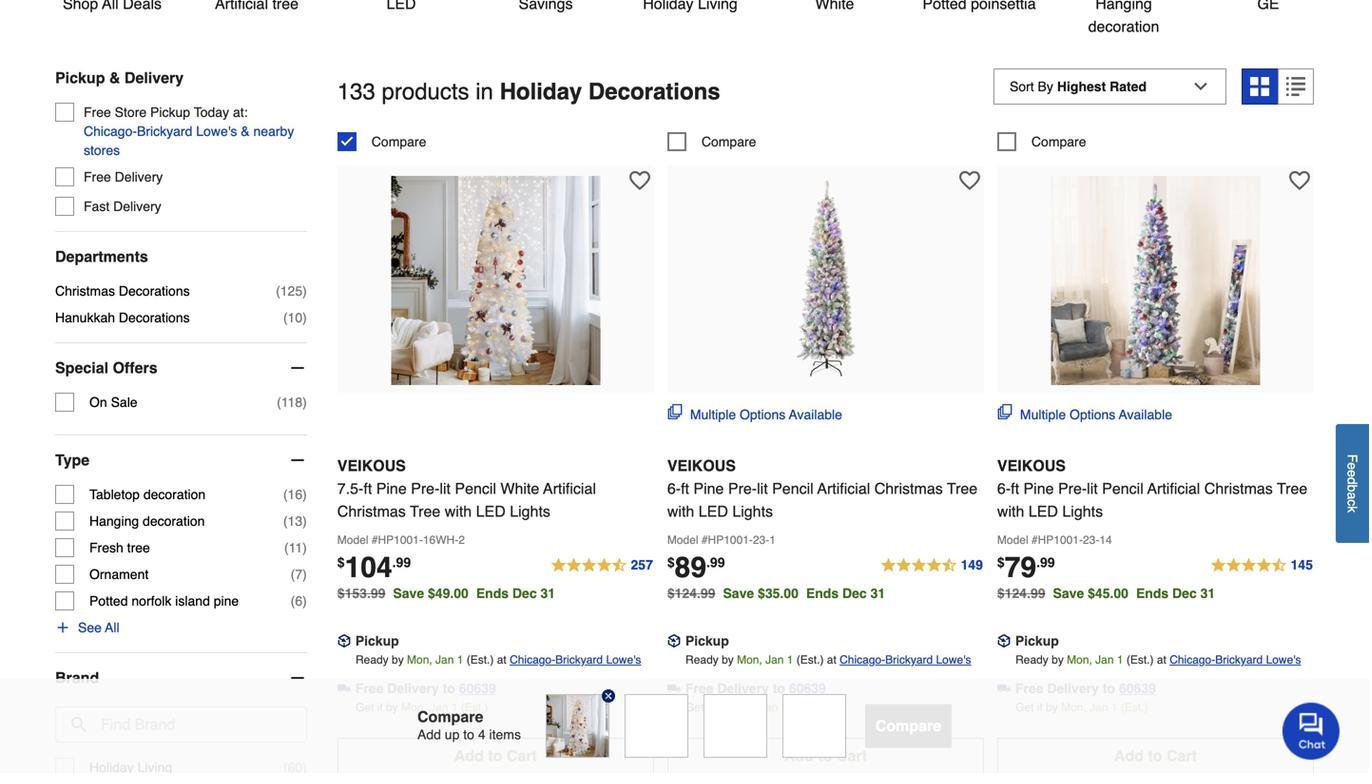 Task type: vqa. For each thing, say whether or not it's contained in the screenshot.
middle pre-
yes



Task type: describe. For each thing, give the bounding box(es) containing it.
christmas up 149 button
[[875, 480, 943, 497]]

save for 104
[[393, 586, 424, 601]]

) for ( 118 )
[[303, 395, 307, 410]]

1 multiple options available link from the left
[[667, 404, 842, 424]]

model # hp1001-23-1
[[667, 533, 776, 547]]

truck filled image for first pickup icon from left
[[337, 682, 351, 695]]

remove this product image
[[602, 689, 615, 703]]

fast delivery
[[84, 199, 161, 214]]

veikous 6-ft pine pre-lit pencil artificial christmas tree with led lights for model # hp1001-23-1
[[667, 457, 978, 520]]

pre- for 14
[[1058, 480, 1087, 497]]

compare button
[[865, 704, 952, 748]]

free for pickup image
[[1015, 681, 1044, 696]]

f
[[1345, 454, 1360, 462]]

tree inside veikous 7.5-ft pine pre-lit pencil white artificial christmas tree with led lights
[[410, 502, 441, 520]]

16wh-
[[423, 533, 459, 547]]

at for pickup image
[[1157, 653, 1167, 666]]

$124.99 save $35.00 ends dec 31
[[667, 586, 885, 601]]

( for 118
[[277, 395, 281, 410]]

hp1001- for hp1001-16wh-2
[[378, 533, 423, 547]]

( 13 )
[[283, 514, 307, 529]]

145 button
[[1210, 554, 1314, 577]]

5014476811 element
[[667, 132, 756, 151]]

chicago-brickyard lowe's & nearby stores button
[[84, 122, 307, 160]]

model for model # hp1001-23-1
[[667, 533, 698, 547]]

2 add to cart button from the left
[[667, 738, 984, 773]]

available for 1st multiple options available link from the right
[[1119, 407, 1172, 422]]

potted
[[89, 593, 128, 609]]

chicago-brickyard lowe's button for truck filled image for 1st pickup icon from the right's 60639 button
[[840, 650, 971, 669]]

store
[[115, 105, 147, 120]]

model # hp1001-23-14
[[997, 533, 1112, 547]]

4.5 stars image for 104
[[550, 554, 654, 577]]

with for model # hp1001-23-14
[[997, 502, 1024, 520]]

offers
[[113, 359, 157, 377]]

145
[[1291, 557, 1313, 572]]

hp1001- for hp1001-23-1
[[708, 533, 753, 547]]

with inside veikous 7.5-ft pine pre-lit pencil white artificial christmas tree with led lights
[[445, 502, 472, 520]]

free for first pickup icon from left
[[355, 681, 384, 696]]

60639 for 1st pickup icon from the right
[[789, 681, 826, 696]]

$124.99 save $45.00 ends dec 31
[[997, 586, 1215, 601]]

pickup & delivery
[[55, 69, 184, 87]]

( for 6
[[291, 593, 295, 609]]

lights inside veikous 7.5-ft pine pre-lit pencil white artificial christmas tree with led lights
[[510, 502, 550, 520]]

chicago- inside chicago-brickyard lowe's & nearby stores
[[84, 124, 137, 139]]

brand button
[[55, 653, 307, 703]]

ready by mon, jan 1 (est.) at chicago-brickyard lowe's for truck filled image for pickup image 60639 button the chicago-brickyard lowe's 'button'
[[1016, 653, 1301, 666]]

ends for 89
[[806, 586, 839, 601]]

christmas up '145' button
[[1205, 480, 1273, 497]]

lights for model # hp1001-23-1
[[732, 502, 773, 520]]

in
[[476, 78, 493, 105]]

pencil for 1
[[772, 480, 814, 497]]

model # hp1001-16wh-2
[[337, 533, 465, 547]]

79
[[1005, 551, 1037, 584]]

veikous for hp1001-16wh-2
[[337, 457, 406, 474]]

d
[[1345, 477, 1360, 484]]

it for truck filled image for 1st pickup icon from the right
[[707, 701, 713, 714]]

chicago- for 1st pickup icon from the right
[[840, 653, 885, 666]]

get it by mon, jan 1 (est.) for 1st pickup icon from the right
[[686, 701, 818, 714]]

hanging decoration button
[[1067, 0, 1181, 38]]

pencil for 14
[[1102, 480, 1144, 497]]

1 options from the left
[[740, 407, 786, 422]]

149 button
[[880, 554, 984, 577]]

lowe's inside chicago-brickyard lowe's & nearby stores
[[196, 124, 237, 139]]

149
[[961, 557, 983, 572]]

chicago- for pickup image
[[1170, 653, 1215, 666]]

potted norfolk island pine
[[89, 593, 239, 609]]

ft for hp1001-16wh-2
[[364, 480, 372, 497]]

( 7 )
[[291, 567, 307, 582]]

led for model # hp1001-23-14
[[1029, 502, 1058, 520]]

10
[[288, 310, 303, 325]]

$ 79 .99
[[997, 551, 1055, 584]]

fast
[[84, 199, 110, 214]]

decorations for ( 125 )
[[119, 283, 190, 299]]

tree for hp1001-23-1
[[947, 480, 978, 497]]

60639 for pickup image
[[1119, 681, 1156, 696]]

lowe's for 1st pickup icon from the right
[[936, 653, 971, 666]]

white
[[501, 480, 539, 497]]

$153.99
[[337, 586, 385, 601]]

$153.99 save $49.00 ends dec 31
[[337, 586, 555, 601]]

add for third add to cart 'button' from the left
[[1114, 747, 1144, 764]]

6- for model # hp1001-23-1
[[667, 480, 681, 497]]

# for hp1001-23-14
[[1032, 533, 1038, 547]]

veikous 6-ft pine pre-lit pencil artificial christmas tree with led lights for model # hp1001-23-14
[[997, 457, 1308, 520]]

257 button
[[550, 554, 654, 577]]

add to cart for second add to cart 'button' from right
[[784, 747, 867, 764]]

( for 13
[[283, 514, 288, 529]]

2 options from the left
[[1070, 407, 1116, 422]]

on
[[89, 395, 107, 410]]

decoration for ( 16 )
[[143, 487, 206, 502]]

add inside compare add up to 4 items
[[417, 727, 441, 742]]

fresh tree
[[89, 540, 150, 555]]

savings save $35.00 element
[[723, 586, 893, 601]]

type button
[[55, 436, 307, 485]]

special offers
[[55, 359, 157, 377]]

$124.99 for 89
[[667, 586, 716, 601]]

pine
[[214, 593, 239, 609]]

) for ( 6 )
[[303, 593, 307, 609]]

dec for 79
[[1172, 586, 1197, 601]]

norfolk
[[132, 593, 172, 609]]

1 multiple options available from the left
[[690, 407, 842, 422]]

get for truck filled image for 1st pickup icon from the right
[[686, 701, 704, 714]]

lit for 2
[[440, 480, 451, 497]]

c
[[1345, 499, 1360, 506]]

) for ( 10 )
[[303, 310, 307, 325]]

pickup for pickup image
[[1015, 633, 1059, 648]]

4
[[478, 727, 486, 742]]

departments
[[55, 248, 148, 265]]

( 118 )
[[277, 395, 307, 410]]

veikous 6-ft pine pre-lit pencil artificial christmas tree with led lights image for 1st multiple options available link from the right
[[1051, 176, 1260, 385]]

heart outline image
[[629, 170, 650, 191]]

see
[[78, 620, 102, 635]]

11
[[289, 540, 303, 555]]

was price $153.99 element
[[337, 581, 393, 601]]

tabletop
[[89, 487, 140, 502]]

b
[[1345, 484, 1360, 492]]

1 vertical spatial hanging decoration
[[89, 514, 205, 529]]

125
[[280, 283, 303, 299]]

sale
[[111, 395, 137, 410]]

departments element
[[55, 247, 307, 266]]

savings save $45.00 element
[[1053, 586, 1223, 601]]

1 add to cart button from the left
[[337, 738, 654, 773]]

dec for 104
[[512, 586, 537, 601]]

chicago-brickyard lowe's & nearby stores
[[84, 124, 294, 158]]

0 vertical spatial &
[[109, 69, 120, 87]]

23- for 14
[[1083, 533, 1100, 547]]

pre- for 2
[[411, 480, 440, 497]]

( 125 )
[[276, 283, 307, 299]]

items
[[489, 727, 521, 742]]

hanukkah
[[55, 310, 115, 325]]

veikous 7.5-ft pine pre-lit pencil white artificial christmas tree with led lights
[[337, 457, 596, 520]]

) for ( 7 )
[[303, 567, 307, 582]]

( 16 )
[[283, 487, 307, 502]]

at:
[[233, 105, 248, 120]]

k
[[1345, 506, 1360, 513]]

compare inside compare add up to 4 items
[[417, 708, 483, 725]]

brand
[[55, 669, 99, 687]]

$49.00
[[428, 586, 469, 601]]

christmas up hanukkah
[[55, 283, 115, 299]]

pickup for first pickup icon from left
[[355, 633, 399, 648]]

chicago-brickyard lowe's button for 60639 button for truck filled image corresponding to first pickup icon from left
[[510, 650, 641, 669]]

it for truck filled image for pickup image
[[1037, 701, 1043, 714]]

1 heart outline image from the left
[[959, 170, 980, 191]]

see all button
[[55, 618, 119, 637]]

6- for model # hp1001-23-14
[[997, 480, 1011, 497]]

2 multiple options available from the left
[[1020, 407, 1172, 422]]

f e e d b a c k button
[[1336, 424, 1369, 543]]

lit for 1
[[757, 480, 768, 497]]

3 add to cart button from the left
[[997, 738, 1314, 773]]

pine for hp1001-23-1
[[694, 480, 724, 497]]

hanging inside button
[[1096, 0, 1152, 12]]

1 vertical spatial hanging
[[89, 514, 139, 529]]

# for hp1001-16wh-2
[[372, 533, 378, 547]]

6
[[295, 593, 303, 609]]

60639 button for truck filled image for pickup image
[[1119, 679, 1156, 698]]

savings save $49.00 element
[[393, 586, 563, 601]]

grid view image
[[1250, 77, 1269, 96]]

it for truck filled image corresponding to first pickup icon from left
[[377, 701, 383, 714]]

ornament
[[89, 567, 149, 582]]

veikous for hp1001-23-14
[[997, 457, 1066, 474]]

up
[[445, 727, 460, 742]]

truck filled image for pickup image
[[997, 682, 1011, 695]]

actual price $79.99 element
[[997, 551, 1055, 584]]

2 cart from the left
[[837, 747, 867, 764]]

stores
[[84, 143, 120, 158]]

) for ( 16 )
[[303, 487, 307, 502]]

tree for hp1001-23-14
[[1277, 480, 1308, 497]]

60639 for first pickup icon from left
[[459, 681, 496, 696]]

available for second multiple options available link from right
[[789, 407, 842, 422]]

1 e from the top
[[1345, 462, 1360, 470]]

a
[[1345, 492, 1360, 499]]

plus image
[[55, 620, 70, 635]]

type
[[55, 451, 90, 469]]

compare add up to 4 items
[[417, 708, 521, 742]]

13
[[288, 514, 303, 529]]

save for 79
[[1053, 586, 1084, 601]]

f e e d b a c k
[[1345, 454, 1360, 513]]



Task type: locate. For each thing, give the bounding box(es) containing it.
0 horizontal spatial get
[[356, 701, 374, 714]]

31 for 104
[[541, 586, 555, 601]]

pencil up model # hp1001-23-1
[[772, 480, 814, 497]]

lowe's up remove this product icon at the bottom of page
[[606, 653, 641, 666]]

6- up model # hp1001-23-14
[[997, 480, 1011, 497]]

$ inside $ 104 .99
[[337, 555, 345, 570]]

$124.99 down 79
[[997, 586, 1046, 601]]

decoration inside button
[[1088, 18, 1159, 35]]

0 horizontal spatial hanging decoration
[[89, 514, 205, 529]]

add for second add to cart 'button' from right
[[784, 747, 814, 764]]

ft inside veikous 7.5-ft pine pre-lit pencil white artificial christmas tree with led lights
[[364, 480, 372, 497]]

0 horizontal spatial multiple options available link
[[667, 404, 842, 424]]

1 ends from the left
[[476, 586, 509, 601]]

lights up model # hp1001-23-1
[[732, 502, 773, 520]]

multiple for second multiple options available link from right
[[690, 407, 736, 422]]

0 horizontal spatial dec
[[512, 586, 537, 601]]

7
[[295, 567, 303, 582]]

( for 125
[[276, 283, 280, 299]]

3 get it by mon, jan 1 (est.) from the left
[[1016, 701, 1148, 714]]

3 ) from the top
[[303, 395, 307, 410]]

1 horizontal spatial 6-
[[997, 480, 1011, 497]]

2 pine from the left
[[694, 480, 724, 497]]

2 horizontal spatial free delivery to 60639
[[1015, 681, 1156, 696]]

1 horizontal spatial multiple options available
[[1020, 407, 1172, 422]]

) for ( 125 )
[[303, 283, 307, 299]]

nearby
[[253, 124, 294, 139]]

veikous 7.5-ft pine pre-lit pencil white artificial christmas tree with led lights image
[[391, 176, 600, 385]]

hp1001- up $ 89 .99
[[708, 533, 753, 547]]

1 horizontal spatial add to cart button
[[667, 738, 984, 773]]

pickup for 1st pickup icon from the right
[[685, 633, 729, 648]]

3 artificial from the left
[[1147, 480, 1200, 497]]

lights up 14
[[1063, 502, 1103, 520]]

to inside compare add up to 4 items
[[463, 727, 474, 742]]

2 was price $124.99 element from the left
[[997, 581, 1053, 601]]

60639 button
[[459, 679, 496, 698], [789, 679, 826, 698], [1119, 679, 1156, 698]]

3 pencil from the left
[[1102, 480, 1144, 497]]

ft
[[364, 480, 372, 497], [681, 480, 689, 497], [1011, 480, 1019, 497]]

get for truck filled image corresponding to first pickup icon from left
[[356, 701, 374, 714]]

.99 down model # hp1001-23-14
[[1037, 555, 1055, 570]]

$ right "257"
[[667, 555, 675, 570]]

1 horizontal spatial 60639
[[789, 681, 826, 696]]

1 horizontal spatial was price $124.99 element
[[997, 581, 1053, 601]]

minus image
[[288, 451, 307, 470]]

1 dec from the left
[[512, 586, 537, 601]]

ready by mon, jan 1 (est.) at chicago-brickyard lowe's for the chicago-brickyard lowe's 'button' related to truck filled image for 1st pickup icon from the right's 60639 button
[[686, 653, 971, 666]]

ends right $35.00
[[806, 586, 839, 601]]

3 free delivery to 60639 from the left
[[1015, 681, 1156, 696]]

multiple
[[690, 407, 736, 422], [1020, 407, 1066, 422]]

1 horizontal spatial it
[[707, 701, 713, 714]]

heart outline image
[[959, 170, 980, 191], [1289, 170, 1310, 191]]

2 horizontal spatial ft
[[1011, 480, 1019, 497]]

hanging decoration inside button
[[1088, 0, 1159, 35]]

christmas decorations
[[55, 283, 190, 299]]

minus image up ( 118 )
[[288, 359, 307, 378]]

.99 inside $ 89 .99
[[707, 555, 725, 570]]

ready for first pickup icon from left
[[356, 653, 389, 666]]

ready down $ 89 .99
[[686, 653, 719, 666]]

1 get it by mon, jan 1 (est.) from the left
[[356, 701, 488, 714]]

2 $ from the left
[[667, 555, 675, 570]]

model up 104
[[337, 533, 368, 547]]

2 horizontal spatial ends dec 31 element
[[1136, 586, 1223, 601]]

brickyard
[[137, 124, 192, 139], [555, 653, 603, 666], [885, 653, 933, 666], [1215, 653, 1263, 666]]

hanukkah decorations
[[55, 310, 190, 325]]

0 horizontal spatial heart outline image
[[959, 170, 980, 191]]

3 veikous from the left
[[997, 457, 1066, 474]]

7.5-
[[337, 480, 364, 497]]

2 multiple options available link from the left
[[997, 404, 1172, 424]]

1 hp1001- from the left
[[378, 533, 423, 547]]

tree
[[947, 480, 978, 497], [1277, 480, 1308, 497], [410, 502, 441, 520]]

compare inside button
[[876, 717, 942, 735]]

1 horizontal spatial hanging decoration
[[1088, 0, 1159, 35]]

1 free delivery to 60639 from the left
[[355, 681, 496, 696]]

at for first pickup icon from left
[[497, 653, 507, 666]]

save left $35.00
[[723, 586, 754, 601]]

60639
[[459, 681, 496, 696], [789, 681, 826, 696], [1119, 681, 1156, 696]]

2 horizontal spatial 4.5 stars image
[[1210, 554, 1314, 577]]

actual price $89.99 element
[[667, 551, 725, 584]]

0 vertical spatial hanging decoration
[[1088, 0, 1159, 35]]

1 horizontal spatial heart outline image
[[1289, 170, 1310, 191]]

$35.00
[[758, 586, 799, 601]]

1 horizontal spatial ft
[[681, 480, 689, 497]]

2 it from the left
[[707, 701, 713, 714]]

1 horizontal spatial cart
[[837, 747, 867, 764]]

pickup up stores
[[55, 69, 105, 87]]

2 get from the left
[[686, 701, 704, 714]]

1 save from the left
[[393, 586, 424, 601]]

ends
[[476, 586, 509, 601], [806, 586, 839, 601], [1136, 586, 1169, 601]]

artificial inside veikous 7.5-ft pine pre-lit pencil white artificial christmas tree with led lights
[[543, 480, 596, 497]]

pre- inside veikous 7.5-ft pine pre-lit pencil white artificial christmas tree with led lights
[[411, 480, 440, 497]]

1 ends dec 31 element from the left
[[476, 586, 563, 601]]

multiple options available
[[690, 407, 842, 422], [1020, 407, 1172, 422]]

1 led from the left
[[476, 502, 506, 520]]

14
[[1100, 533, 1112, 547]]

artificial
[[543, 480, 596, 497], [817, 480, 870, 497], [1147, 480, 1200, 497]]

ends right $45.00
[[1136, 586, 1169, 601]]

( for 11
[[284, 540, 289, 555]]

veikous up 7.5-
[[337, 457, 406, 474]]

1 horizontal spatial lights
[[732, 502, 773, 520]]

3 ft from the left
[[1011, 480, 1019, 497]]

$ for 89
[[667, 555, 675, 570]]

decoration for ( 13 )
[[143, 514, 205, 529]]

5014649963 element
[[997, 132, 1086, 151]]

31 for 79
[[1201, 586, 1215, 601]]

compare inside 5014476811 element
[[702, 134, 756, 149]]

add to cart for first add to cart 'button' from left
[[454, 747, 537, 764]]

pre-
[[411, 480, 440, 497], [728, 480, 757, 497], [1058, 480, 1087, 497]]

ready by mon, jan 1 (est.) at chicago-brickyard lowe's down the savings save $45.00 "element"
[[1016, 653, 1301, 666]]

3 hp1001- from the left
[[1038, 533, 1083, 547]]

pine right 7.5-
[[376, 480, 407, 497]]

was price $124.99 element for 89
[[667, 581, 723, 601]]

( 10 )
[[283, 310, 307, 325]]

2 at from the left
[[827, 653, 837, 666]]

1 vertical spatial minus image
[[288, 669, 307, 688]]

pine inside veikous 7.5-ft pine pre-lit pencil white artificial christmas tree with led lights
[[376, 480, 407, 497]]

ft for hp1001-23-1
[[681, 480, 689, 497]]

veikous
[[337, 457, 406, 474], [667, 457, 736, 474], [997, 457, 1066, 474]]

2 horizontal spatial pine
[[1024, 480, 1054, 497]]

4.5 stars image containing 257
[[550, 554, 654, 577]]

ft up model # hp1001-16wh-2
[[364, 480, 372, 497]]

23- up $124.99 save $35.00 ends dec 31
[[753, 533, 770, 547]]

minus image for special offers
[[288, 359, 307, 378]]

2 31 from the left
[[871, 586, 885, 601]]

2 horizontal spatial lit
[[1087, 480, 1098, 497]]

) down 125
[[303, 310, 307, 325]]

4.5 stars image containing 145
[[1210, 554, 1314, 577]]

0 horizontal spatial lit
[[440, 480, 451, 497]]

2 horizontal spatial $
[[997, 555, 1005, 570]]

compare inside 5013536817 element
[[372, 134, 426, 149]]

0 horizontal spatial pre-
[[411, 480, 440, 497]]

chicago- for first pickup icon from left
[[510, 653, 555, 666]]

16
[[288, 487, 303, 502]]

0 horizontal spatial truck filled image
[[337, 682, 351, 695]]

2 horizontal spatial model
[[997, 533, 1028, 547]]

ready by mon, jan 1 (est.) at chicago-brickyard lowe's down savings save $49.00 element on the left of page
[[356, 653, 641, 666]]

0 horizontal spatial available
[[789, 407, 842, 422]]

0 vertical spatial decorations
[[589, 78, 720, 105]]

veikous up model # hp1001-23-1
[[667, 457, 736, 474]]

model for model # hp1001-16wh-2
[[337, 533, 368, 547]]

1 horizontal spatial tree
[[947, 480, 978, 497]]

2 horizontal spatial pre-
[[1058, 480, 1087, 497]]

2 multiple from the left
[[1020, 407, 1066, 422]]

2 heart outline image from the left
[[1289, 170, 1310, 191]]

dec
[[512, 586, 537, 601], [842, 586, 867, 601], [1172, 586, 1197, 601]]

0 horizontal spatial cart
[[507, 747, 537, 764]]

0 horizontal spatial hanging
[[89, 514, 139, 529]]

(est.)
[[467, 653, 494, 666], [797, 653, 824, 666], [1127, 653, 1154, 666], [461, 701, 488, 714], [791, 701, 818, 714], [1121, 701, 1148, 714]]

pine for hp1001-23-14
[[1024, 480, 1054, 497]]

1 add to cart from the left
[[454, 747, 537, 764]]

& down at:
[[241, 124, 250, 139]]

options
[[740, 407, 786, 422], [1070, 407, 1116, 422]]

compare
[[372, 134, 426, 149], [702, 134, 756, 149], [1032, 134, 1086, 149], [417, 708, 483, 725], [876, 717, 942, 735]]

led inside veikous 7.5-ft pine pre-lit pencil white artificial christmas tree with led lights
[[476, 502, 506, 520]]

3 save from the left
[[1053, 586, 1084, 601]]

$ 89 .99
[[667, 551, 725, 584]]

e up b
[[1345, 470, 1360, 477]]

get for truck filled image for pickup image
[[1016, 701, 1034, 714]]

with up model # hp1001-23-1
[[667, 502, 694, 520]]

1 horizontal spatial artificial
[[817, 480, 870, 497]]

$ inside $ 79 .99
[[997, 555, 1005, 570]]

hp1001- up "actual price $104.99" "element"
[[378, 533, 423, 547]]

compare for 5013536817 element
[[372, 134, 426, 149]]

1 model from the left
[[337, 533, 368, 547]]

) up 6
[[303, 567, 307, 582]]

( for 7
[[291, 567, 295, 582]]

.99 inside $ 104 .99
[[392, 555, 411, 570]]

add for first add to cart 'button' from left
[[454, 747, 484, 764]]

pencil for 2
[[455, 480, 496, 497]]

31 down "257" button
[[541, 586, 555, 601]]

118
[[281, 395, 303, 410]]

2 ready from the left
[[686, 653, 719, 666]]

1 pickup image from the left
[[337, 634, 351, 648]]

ends dec 31 element right $35.00
[[806, 586, 893, 601]]

2 23- from the left
[[1083, 533, 1100, 547]]

2 ready by mon, jan 1 (est.) at chicago-brickyard lowe's from the left
[[686, 653, 971, 666]]

1 veikous from the left
[[337, 457, 406, 474]]

2 6- from the left
[[997, 480, 1011, 497]]

# for hp1001-23-1
[[702, 533, 708, 547]]

1 31 from the left
[[541, 586, 555, 601]]

ready for pickup image
[[1016, 653, 1049, 666]]

2 pickup image from the left
[[667, 634, 681, 648]]

pickup down $153.99 on the left bottom of page
[[355, 633, 399, 648]]

.99 for 89
[[707, 555, 725, 570]]

0 horizontal spatial pickup image
[[337, 634, 351, 648]]

# up $ 89 .99
[[702, 533, 708, 547]]

0 horizontal spatial at
[[497, 653, 507, 666]]

1 ) from the top
[[303, 283, 307, 299]]

1 horizontal spatial ends
[[806, 586, 839, 601]]

0 horizontal spatial model
[[337, 533, 368, 547]]

1 horizontal spatial options
[[1070, 407, 1116, 422]]

2 horizontal spatial dec
[[1172, 586, 1197, 601]]

3 ready by mon, jan 1 (est.) at chicago-brickyard lowe's from the left
[[1016, 653, 1301, 666]]

lowe's for first pickup icon from left
[[606, 653, 641, 666]]

0 horizontal spatial led
[[476, 502, 506, 520]]

christmas inside veikous 7.5-ft pine pre-lit pencil white artificial christmas tree with led lights
[[337, 502, 406, 520]]

with up 2
[[445, 502, 472, 520]]

lowe's up compare button
[[936, 653, 971, 666]]

decorations down christmas decorations
[[119, 310, 190, 325]]

1 horizontal spatial multiple
[[1020, 407, 1066, 422]]

2 lights from the left
[[732, 502, 773, 520]]

ft up model # hp1001-23-14
[[1011, 480, 1019, 497]]

compare inside 5014649963 element
[[1032, 134, 1086, 149]]

artificial for model # hp1001-23-14
[[1147, 480, 1200, 497]]

chicago-brickyard lowe's button
[[510, 650, 641, 669], [840, 650, 971, 669], [1170, 650, 1301, 669]]

$45.00
[[1088, 586, 1129, 601]]

$ for 79
[[997, 555, 1005, 570]]

1 6- from the left
[[667, 480, 681, 497]]

hp1001- for hp1001-23-14
[[1038, 533, 1083, 547]]

1 veikous 6-ft pine pre-lit pencil artificial christmas tree with led lights image from the left
[[721, 176, 930, 385]]

1 horizontal spatial 23-
[[1083, 533, 1100, 547]]

artificial for model # hp1001-23-1
[[817, 480, 870, 497]]

$ for 104
[[337, 555, 345, 570]]

3 4.5 stars image from the left
[[1210, 554, 1314, 577]]

1 was price $124.99 element from the left
[[667, 581, 723, 601]]

2 veikous 6-ft pine pre-lit pencil artificial christmas tree with led lights from the left
[[997, 457, 1308, 520]]

truck filled image for 1st pickup icon from the right
[[667, 682, 681, 695]]

1 horizontal spatial veikous 6-ft pine pre-lit pencil artificial christmas tree with led lights image
[[1051, 176, 1260, 385]]

31 for 89
[[871, 586, 885, 601]]

3 $ from the left
[[997, 555, 1005, 570]]

pine for hp1001-16wh-2
[[376, 480, 407, 497]]

multiple options available link
[[667, 404, 842, 424], [997, 404, 1172, 424]]

dec right $49.00
[[512, 586, 537, 601]]

island
[[175, 593, 210, 609]]

60639 button for truck filled image for 1st pickup icon from the right
[[789, 679, 826, 698]]

ends dec 31 element right $49.00
[[476, 586, 563, 601]]

2 veikous from the left
[[667, 457, 736, 474]]

6 ) from the top
[[303, 540, 307, 555]]

2 minus image from the top
[[288, 669, 307, 688]]

133
[[337, 78, 375, 105]]

0 horizontal spatial 60639 button
[[459, 679, 496, 698]]

) up 10
[[303, 283, 307, 299]]

at down savings save $35.00 "element" in the right of the page
[[827, 653, 837, 666]]

ready down actual price $79.99 "element"
[[1016, 653, 1049, 666]]

0 horizontal spatial it
[[377, 701, 383, 714]]

pickup image down $153.99 on the left bottom of page
[[337, 634, 351, 648]]

ends for 79
[[1136, 586, 1169, 601]]

pencil left white
[[455, 480, 496, 497]]

save for 89
[[723, 586, 754, 601]]

ready by mon, jan 1 (est.) at chicago-brickyard lowe's for the chicago-brickyard lowe's 'button' associated with 60639 button for truck filled image corresponding to first pickup icon from left
[[356, 653, 641, 666]]

was price $124.99 element up pickup image
[[997, 581, 1053, 601]]

6- up model # hp1001-23-1
[[667, 480, 681, 497]]

e up d
[[1345, 462, 1360, 470]]

1 cart from the left
[[507, 747, 537, 764]]

pine up model # hp1001-23-14
[[1024, 480, 1054, 497]]

1 pine from the left
[[376, 480, 407, 497]]

e
[[1345, 462, 1360, 470], [1345, 470, 1360, 477]]

0 horizontal spatial $
[[337, 555, 345, 570]]

lit inside veikous 7.5-ft pine pre-lit pencil white artificial christmas tree with led lights
[[440, 480, 451, 497]]

) for ( 11 )
[[303, 540, 307, 555]]

.99 down model # hp1001-23-1
[[707, 555, 725, 570]]

0 horizontal spatial $124.99
[[667, 586, 716, 601]]

1 # from the left
[[372, 533, 378, 547]]

see all
[[78, 620, 119, 635]]

ends dec 31 element
[[476, 586, 563, 601], [806, 586, 893, 601], [1136, 586, 1223, 601]]

.99 for 104
[[392, 555, 411, 570]]

free store pickup today at:
[[84, 105, 248, 120]]

2 get it by mon, jan 1 (est.) from the left
[[686, 701, 818, 714]]

jan
[[436, 653, 454, 666], [766, 653, 784, 666], [1096, 653, 1114, 666], [430, 701, 448, 714], [760, 701, 778, 714], [1090, 701, 1108, 714]]

2 ft from the left
[[681, 480, 689, 497]]

model
[[337, 533, 368, 547], [667, 533, 698, 547], [997, 533, 1028, 547]]

2 horizontal spatial save
[[1053, 586, 1084, 601]]

1 horizontal spatial hp1001-
[[708, 533, 753, 547]]

2 horizontal spatial truck filled image
[[997, 682, 1011, 695]]

2 e from the top
[[1345, 470, 1360, 477]]

pickup up chicago-brickyard lowe's & nearby stores
[[150, 105, 190, 120]]

special
[[55, 359, 108, 377]]

2 .99 from the left
[[707, 555, 725, 570]]

chicago- up compare button
[[840, 653, 885, 666]]

save left $49.00
[[393, 586, 424, 601]]

2 with from the left
[[667, 502, 694, 520]]

257
[[631, 557, 653, 572]]

2 horizontal spatial 60639 button
[[1119, 679, 1156, 698]]

save
[[393, 586, 424, 601], [723, 586, 754, 601], [1053, 586, 1084, 601]]

8 ) from the top
[[303, 593, 307, 609]]

31 down '145' button
[[1201, 586, 1215, 601]]

pickup image down 89
[[667, 634, 681, 648]]

1 minus image from the top
[[288, 359, 307, 378]]

2 horizontal spatial #
[[1032, 533, 1038, 547]]

1 horizontal spatial led
[[699, 502, 728, 520]]

model for model # hp1001-23-14
[[997, 533, 1028, 547]]

tree
[[127, 540, 150, 555]]

get
[[356, 701, 374, 714], [686, 701, 704, 714], [1016, 701, 1034, 714]]

3 model from the left
[[997, 533, 1028, 547]]

chicago-
[[84, 124, 137, 139], [510, 653, 555, 666], [840, 653, 885, 666], [1170, 653, 1215, 666]]

5 ) from the top
[[303, 514, 307, 529]]

23- for 1
[[753, 533, 770, 547]]

2 horizontal spatial ends
[[1136, 586, 1169, 601]]

hanging
[[1096, 0, 1152, 12], [89, 514, 139, 529]]

0 horizontal spatial veikous
[[337, 457, 406, 474]]

31 down 149 button
[[871, 586, 885, 601]]

133 products in holiday decorations
[[337, 78, 720, 105]]

1 horizontal spatial #
[[702, 533, 708, 547]]

minus image inside special offers button
[[288, 359, 307, 378]]

) up 11
[[303, 514, 307, 529]]

2 horizontal spatial chicago-brickyard lowe's button
[[1170, 650, 1301, 669]]

tree up 16wh- at left bottom
[[410, 502, 441, 520]]

1 horizontal spatial model
[[667, 533, 698, 547]]

lowe's
[[196, 124, 237, 139], [606, 653, 641, 666], [936, 653, 971, 666], [1266, 653, 1301, 666]]

tree up 149
[[947, 480, 978, 497]]

0 horizontal spatial &
[[109, 69, 120, 87]]

christmas
[[55, 283, 115, 299], [875, 480, 943, 497], [1205, 480, 1273, 497], [337, 502, 406, 520]]

0 horizontal spatial add to cart button
[[337, 738, 654, 773]]

led down white
[[476, 502, 506, 520]]

1 horizontal spatial available
[[1119, 407, 1172, 422]]

ft up model # hp1001-23-1
[[681, 480, 689, 497]]

2 4.5 stars image from the left
[[880, 554, 984, 577]]

( for 16
[[283, 487, 288, 502]]

2 horizontal spatial get it by mon, jan 1 (est.)
[[1016, 701, 1148, 714]]

2 free delivery to 60639 from the left
[[685, 681, 826, 696]]

compare for compare button
[[876, 717, 942, 735]]

3 60639 from the left
[[1119, 681, 1156, 696]]

2 pre- from the left
[[728, 480, 757, 497]]

with up model # hp1001-23-14
[[997, 502, 1024, 520]]

0 horizontal spatial ft
[[364, 480, 372, 497]]

dec right $35.00
[[842, 586, 867, 601]]

brickyard inside chicago-brickyard lowe's & nearby stores
[[137, 124, 192, 139]]

pickup down $ 89 .99
[[685, 633, 729, 648]]

3 ends dec 31 element from the left
[[1136, 586, 1223, 601]]

.99 down model # hp1001-16wh-2
[[392, 555, 411, 570]]

3 pine from the left
[[1024, 480, 1054, 497]]

truck filled image
[[337, 682, 351, 695], [667, 682, 681, 695], [997, 682, 1011, 695]]

chicago-brickyard lowe's button for truck filled image for pickup image 60639 button
[[1170, 650, 1301, 669]]

60639 button for truck filled image corresponding to first pickup icon from left
[[459, 679, 496, 698]]

$124.99 down 89
[[667, 586, 716, 601]]

free delivery to 60639
[[355, 681, 496, 696], [685, 681, 826, 696], [1015, 681, 1156, 696]]

2 # from the left
[[702, 533, 708, 547]]

ready by mon, jan 1 (est.) at chicago-brickyard lowe's
[[356, 653, 641, 666], [686, 653, 971, 666], [1016, 653, 1301, 666]]

multiple for 1st multiple options available link from the right
[[1020, 407, 1066, 422]]

dec right $45.00
[[1172, 586, 1197, 601]]

christmas down 7.5-
[[337, 502, 406, 520]]

1 horizontal spatial with
[[667, 502, 694, 520]]

ends for 104
[[476, 586, 509, 601]]

1 60639 from the left
[[459, 681, 496, 696]]

chicago- up items
[[510, 653, 555, 666]]

0 horizontal spatial artificial
[[543, 480, 596, 497]]

delivery
[[124, 69, 184, 87], [115, 169, 163, 185], [113, 199, 161, 214], [387, 681, 439, 696], [717, 681, 769, 696], [1047, 681, 1099, 696]]

pickup image
[[337, 634, 351, 648], [667, 634, 681, 648]]

.99 inside $ 79 .99
[[1037, 555, 1055, 570]]

chat invite button image
[[1283, 702, 1341, 760]]

ends dec 31 element for 89
[[806, 586, 893, 601]]

2 vertical spatial decorations
[[119, 310, 190, 325]]

2
[[459, 533, 465, 547]]

1 horizontal spatial lit
[[757, 480, 768, 497]]

led
[[476, 502, 506, 520], [699, 502, 728, 520], [1029, 502, 1058, 520]]

minus image down 6
[[288, 669, 307, 688]]

pine up model # hp1001-23-1
[[694, 480, 724, 497]]

1 horizontal spatial veikous
[[667, 457, 736, 474]]

3 lights from the left
[[1063, 502, 1103, 520]]

at for 1st pickup icon from the right
[[827, 653, 837, 666]]

free delivery to 60639 for 1st pickup icon from the right
[[685, 681, 826, 696]]

veikous up model # hp1001-23-14
[[997, 457, 1066, 474]]

1 horizontal spatial $
[[667, 555, 675, 570]]

today
[[194, 105, 229, 120]]

lit up model # hp1001-23-1
[[757, 480, 768, 497]]

was price $124.99 element for 79
[[997, 581, 1053, 601]]

lights down white
[[510, 502, 550, 520]]

& inside chicago-brickyard lowe's & nearby stores
[[241, 124, 250, 139]]

veikous inside veikous 7.5-ft pine pre-lit pencil white artificial christmas tree with led lights
[[337, 457, 406, 474]]

$ up $153.99 on the left bottom of page
[[337, 555, 345, 570]]

lights for model # hp1001-23-14
[[1063, 502, 1103, 520]]

0 horizontal spatial pencil
[[455, 480, 496, 497]]

2 truck filled image from the left
[[667, 682, 681, 695]]

1 horizontal spatial truck filled image
[[667, 682, 681, 695]]

1 horizontal spatial 60639 button
[[789, 679, 826, 698]]

pre- up model # hp1001-23-14
[[1058, 480, 1087, 497]]

1 $ from the left
[[337, 555, 345, 570]]

on sale
[[89, 395, 137, 410]]

( for 10
[[283, 310, 288, 325]]

# up $ 79 .99
[[1032, 533, 1038, 547]]

) up minus icon
[[303, 395, 307, 410]]

3 it from the left
[[1037, 701, 1043, 714]]

lowe's down today
[[196, 124, 237, 139]]

tabletop decoration
[[89, 487, 206, 502]]

$124.99
[[667, 586, 716, 601], [997, 586, 1046, 601]]

) for ( 13 )
[[303, 514, 307, 529]]

ends dec 31 element right $45.00
[[1136, 586, 1223, 601]]

pre- up 16wh- at left bottom
[[411, 480, 440, 497]]

) up '( 7 )'
[[303, 540, 307, 555]]

save left $45.00
[[1053, 586, 1084, 601]]

1 horizontal spatial pre-
[[728, 480, 757, 497]]

1 at from the left
[[497, 653, 507, 666]]

minus image inside brand button
[[288, 669, 307, 688]]

veikous 6-ft pine pre-lit pencil artificial christmas tree with led lights image
[[721, 176, 930, 385], [1051, 176, 1260, 385]]

2 horizontal spatial veikous
[[997, 457, 1066, 474]]

2 horizontal spatial lights
[[1063, 502, 1103, 520]]

led up model # hp1001-23-1
[[699, 502, 728, 520]]

free delivery to 60639 for pickup image
[[1015, 681, 1156, 696]]

led for model # hp1001-23-1
[[699, 502, 728, 520]]

model up 79
[[997, 533, 1028, 547]]

list view image
[[1287, 77, 1306, 96]]

hp1001- up actual price $79.99 "element"
[[1038, 533, 1083, 547]]

2 horizontal spatial get
[[1016, 701, 1034, 714]]

special offers button
[[55, 343, 307, 393]]

ends dec 31 element for 104
[[476, 586, 563, 601]]

1 60639 button from the left
[[459, 679, 496, 698]]

3 chicago-brickyard lowe's button from the left
[[1170, 650, 1301, 669]]

3 dec from the left
[[1172, 586, 1197, 601]]

3 60639 button from the left
[[1119, 679, 1156, 698]]

pickup
[[55, 69, 105, 87], [150, 105, 190, 120], [355, 633, 399, 648], [685, 633, 729, 648], [1015, 633, 1059, 648]]

5013536817 element
[[337, 132, 426, 151]]

products
[[382, 78, 469, 105]]

at down savings save $49.00 element on the left of page
[[497, 653, 507, 666]]

3 at from the left
[[1157, 653, 1167, 666]]

1 ft from the left
[[364, 480, 372, 497]]

1 truck filled image from the left
[[337, 682, 351, 695]]

0 horizontal spatial multiple
[[690, 407, 736, 422]]

1 veikous 6-ft pine pre-lit pencil artificial christmas tree with led lights from the left
[[667, 457, 978, 520]]

104
[[345, 551, 392, 584]]

pencil inside veikous 7.5-ft pine pre-lit pencil white artificial christmas tree with led lights
[[455, 480, 496, 497]]

lowe's up chat invite button image at bottom right
[[1266, 653, 1301, 666]]

all
[[105, 620, 119, 635]]

pickup image
[[997, 634, 1011, 648]]

2 model from the left
[[667, 533, 698, 547]]

pickup right pickup image
[[1015, 633, 1059, 648]]

1 horizontal spatial 31
[[871, 586, 885, 601]]

4.5 stars image for 79
[[1210, 554, 1314, 577]]

1 artificial from the left
[[543, 480, 596, 497]]

89
[[675, 551, 707, 584]]

model up 89
[[667, 533, 698, 547]]

free delivery
[[84, 169, 163, 185]]

0 horizontal spatial veikous 6-ft pine pre-lit pencil artificial christmas tree with led lights image
[[721, 176, 930, 385]]

1 horizontal spatial get it by mon, jan 1 (est.)
[[686, 701, 818, 714]]

3 add to cart from the left
[[1114, 747, 1197, 764]]

) up 13
[[303, 487, 307, 502]]

& up the store
[[109, 69, 120, 87]]

1 vertical spatial decoration
[[143, 487, 206, 502]]

get it by mon, jan 1 (est.) for pickup image
[[1016, 701, 1148, 714]]

1 horizontal spatial pine
[[694, 480, 724, 497]]

led up model # hp1001-23-14
[[1029, 502, 1058, 520]]

1 multiple from the left
[[690, 407, 736, 422]]

0 horizontal spatial 6-
[[667, 480, 681, 497]]

1 horizontal spatial ready by mon, jan 1 (est.) at chicago-brickyard lowe's
[[686, 653, 971, 666]]

3 led from the left
[[1029, 502, 1058, 520]]

3 31 from the left
[[1201, 586, 1215, 601]]

( 11 )
[[284, 540, 307, 555]]

$ 104 .99
[[337, 551, 411, 584]]

( 6 )
[[291, 593, 307, 609]]

actual price $104.99 element
[[337, 551, 411, 584]]

tree left b
[[1277, 480, 1308, 497]]

was price $124.99 element
[[667, 581, 723, 601], [997, 581, 1053, 601]]

1 horizontal spatial $124.99
[[997, 586, 1046, 601]]

1 horizontal spatial ends dec 31 element
[[806, 586, 893, 601]]

minus image for brand
[[288, 669, 307, 688]]

7 ) from the top
[[303, 567, 307, 582]]

fresh
[[89, 540, 123, 555]]

lit for 14
[[1087, 480, 1098, 497]]

2 veikous 6-ft pine pre-lit pencil artificial christmas tree with led lights image from the left
[[1051, 176, 1260, 385]]

2 save from the left
[[723, 586, 754, 601]]

pencil up 14
[[1102, 480, 1144, 497]]

add to cart button
[[337, 738, 654, 773], [667, 738, 984, 773], [997, 738, 1314, 773]]

0 vertical spatial hanging
[[1096, 0, 1152, 12]]

0 horizontal spatial veikous 6-ft pine pre-lit pencil artificial christmas tree with led lights
[[667, 457, 978, 520]]

2 horizontal spatial add to cart
[[1114, 747, 1197, 764]]

minus image
[[288, 359, 307, 378], [288, 669, 307, 688]]

it
[[377, 701, 383, 714], [707, 701, 713, 714], [1037, 701, 1043, 714]]

4.5 stars image containing 149
[[880, 554, 984, 577]]

3 ends from the left
[[1136, 586, 1169, 601]]

$ right 149
[[997, 555, 1005, 570]]

decorations up hanukkah decorations
[[119, 283, 190, 299]]

compare for 5014649963 element
[[1032, 134, 1086, 149]]

0 horizontal spatial tree
[[410, 502, 441, 520]]

2 horizontal spatial pencil
[[1102, 480, 1144, 497]]

chicago- up stores
[[84, 124, 137, 139]]

$ inside $ 89 .99
[[667, 555, 675, 570]]

1 23- from the left
[[753, 533, 770, 547]]

0 horizontal spatial options
[[740, 407, 786, 422]]

hanging decoration
[[1088, 0, 1159, 35], [89, 514, 205, 529]]

4.5 stars image
[[550, 554, 654, 577], [880, 554, 984, 577], [1210, 554, 1314, 577]]

2 horizontal spatial at
[[1157, 653, 1167, 666]]

0 vertical spatial decoration
[[1088, 18, 1159, 35]]

at down the savings save $45.00 "element"
[[1157, 653, 1167, 666]]

1 horizontal spatial .99
[[707, 555, 725, 570]]

by
[[392, 653, 404, 666], [722, 653, 734, 666], [1052, 653, 1064, 666], [386, 701, 398, 714], [716, 701, 728, 714], [1046, 701, 1058, 714]]

0 horizontal spatial add to cart
[[454, 747, 537, 764]]

3 cart from the left
[[1167, 747, 1197, 764]]



